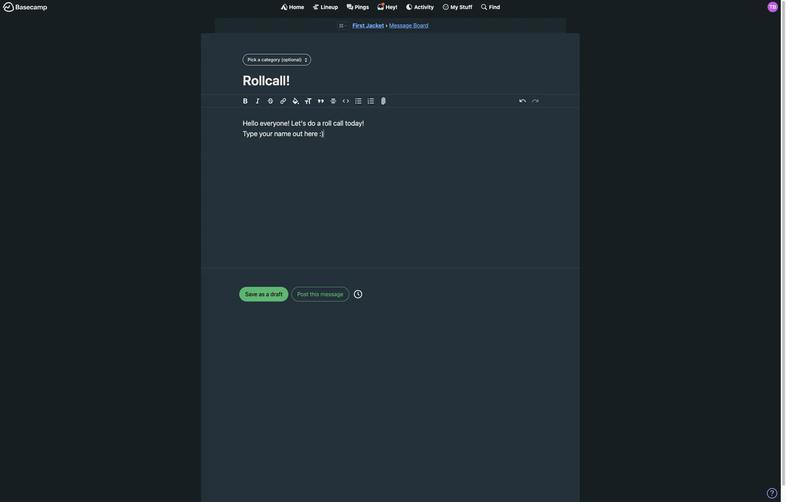 Task type: vqa. For each thing, say whether or not it's contained in the screenshot.
1st Tim Burton image from the bottom
no



Task type: locate. For each thing, give the bounding box(es) containing it.
2 vertical spatial a
[[266, 291, 269, 297]]

my stuff
[[451, 4, 473, 10]]

as
[[259, 291, 265, 297]]

here
[[304, 129, 318, 137]]

this
[[310, 291, 319, 297]]

draft
[[271, 291, 283, 297]]

schedule this to post later image
[[354, 290, 362, 299]]

(optional)
[[281, 57, 302, 62]]

type
[[243, 129, 258, 137]]

lineup link
[[313, 3, 338, 10]]

find
[[489, 4, 500, 10]]

save
[[245, 291, 257, 297]]

first
[[353, 22, 365, 29]]

1 horizontal spatial a
[[266, 291, 269, 297]]

post this message
[[297, 291, 343, 297]]

call
[[333, 119, 344, 127]]

hey! button
[[377, 2, 398, 10]]

a right pick
[[258, 57, 260, 62]]

save as a draft button
[[239, 287, 289, 302]]

stuff
[[460, 4, 473, 10]]

2 horizontal spatial a
[[317, 119, 321, 127]]

0 horizontal spatial a
[[258, 57, 260, 62]]

1 vertical spatial a
[[317, 119, 321, 127]]

category
[[262, 57, 280, 62]]

activity link
[[406, 3, 434, 10]]

pings
[[355, 4, 369, 10]]

› message board
[[386, 22, 429, 29]]

:)
[[320, 129, 324, 137]]

find button
[[481, 3, 500, 10]]

home link
[[281, 3, 304, 10]]

a right as
[[266, 291, 269, 297]]

post this message button
[[291, 287, 349, 302]]

pick a category (optional)
[[248, 57, 302, 62]]

save as a draft
[[245, 291, 283, 297]]

everyone!
[[260, 119, 290, 127]]

pings button
[[347, 3, 369, 10]]

main element
[[0, 0, 781, 14]]

today!
[[345, 119, 364, 127]]

0 vertical spatial a
[[258, 57, 260, 62]]

message board link
[[389, 22, 429, 29]]

Type a title… text field
[[243, 72, 538, 88]]

hello
[[243, 119, 258, 127]]

hey!
[[386, 4, 398, 10]]

home
[[289, 4, 304, 10]]

a right do
[[317, 119, 321, 127]]

a
[[258, 57, 260, 62], [317, 119, 321, 127], [266, 291, 269, 297]]



Task type: describe. For each thing, give the bounding box(es) containing it.
first jacket link
[[353, 22, 384, 29]]

first jacket
[[353, 22, 384, 29]]

out
[[293, 129, 303, 137]]

do
[[308, 119, 316, 127]]

board
[[414, 22, 429, 29]]

activity
[[414, 4, 434, 10]]

Write away… text field
[[222, 108, 559, 259]]

›
[[386, 22, 388, 29]]

switch accounts image
[[3, 2, 47, 13]]

pick a category (optional) button
[[243, 54, 311, 65]]

jacket
[[366, 22, 384, 29]]

pick
[[248, 57, 257, 62]]

my
[[451, 4, 458, 10]]

name
[[274, 129, 291, 137]]

my stuff button
[[442, 3, 473, 10]]

lineup
[[321, 4, 338, 10]]

roll
[[323, 119, 332, 127]]

post
[[297, 291, 309, 297]]

tyler black image
[[768, 2, 778, 12]]

hello everyone! let's do a roll call today! type your name out here :)
[[243, 119, 364, 137]]

your
[[259, 129, 273, 137]]

message
[[389, 22, 412, 29]]

message
[[321, 291, 343, 297]]

a inside hello everyone! let's do a roll call today! type your name out here :)
[[317, 119, 321, 127]]

let's
[[291, 119, 306, 127]]



